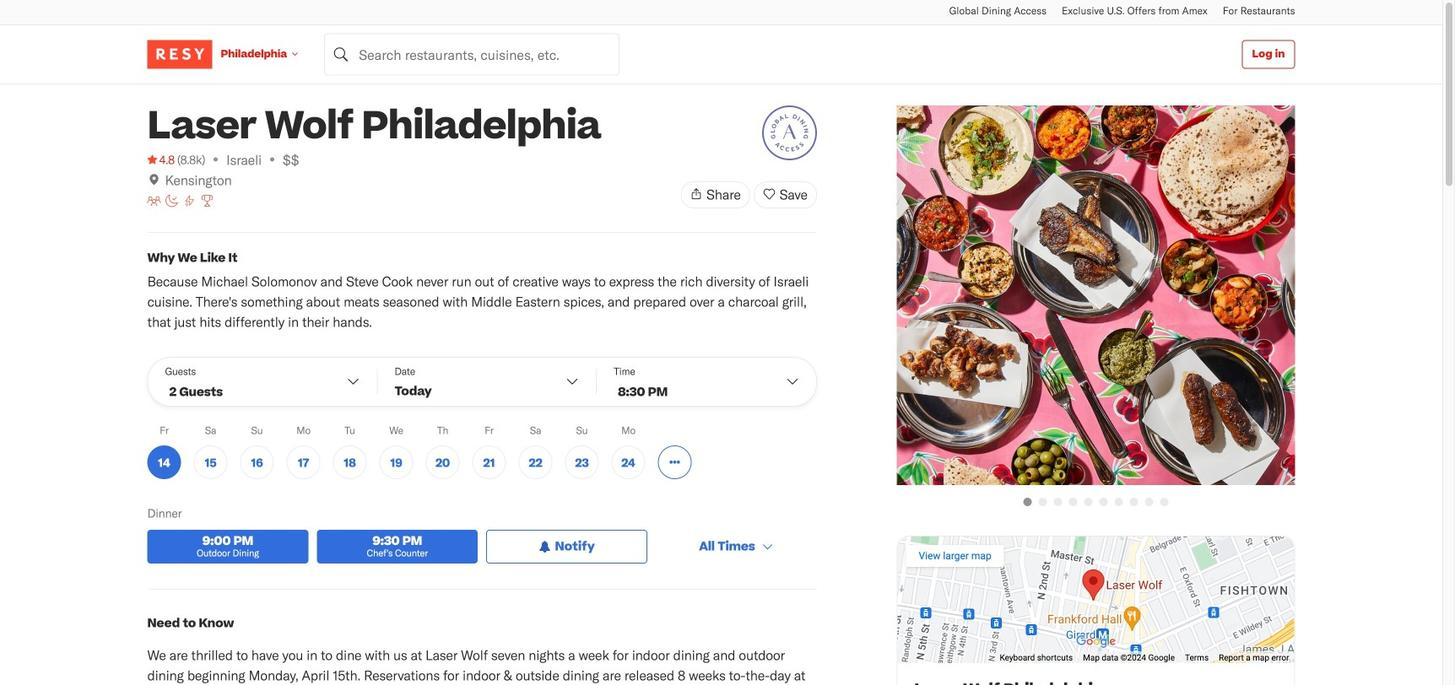 Task type: vqa. For each thing, say whether or not it's contained in the screenshot.
891 reviews element
no



Task type: describe. For each thing, give the bounding box(es) containing it.
4.8 out of 5 stars image
[[147, 151, 175, 168]]



Task type: locate. For each thing, give the bounding box(es) containing it.
None field
[[324, 33, 620, 76]]

Search restaurants, cuisines, etc. text field
[[324, 33, 620, 76]]



